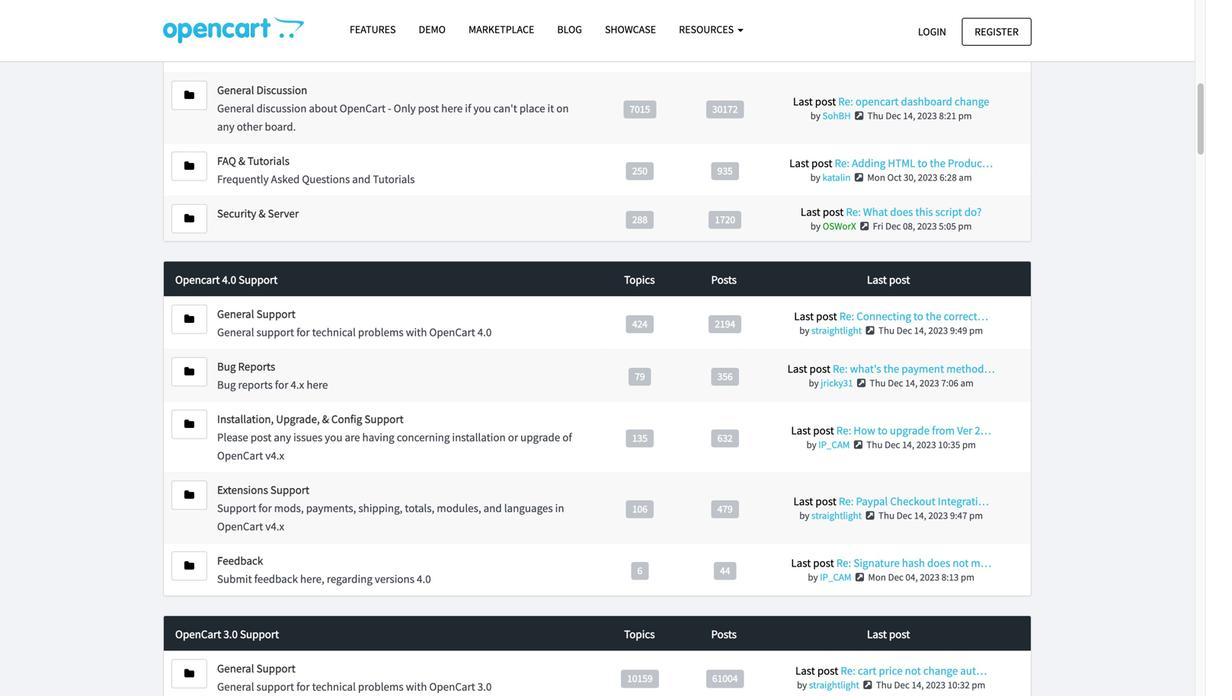 Task type: vqa. For each thing, say whether or not it's contained in the screenshot.
leftmost :
no



Task type: describe. For each thing, give the bounding box(es) containing it.
posts for last post re: cart price not change aut…
[[711, 627, 737, 642]]

thu dec 14, 2023 9:49 pm
[[879, 324, 983, 337]]

installation, upgrade, & config support please post any issues you are having concerning installation or upgrade of opencart v4.x
[[217, 412, 572, 463]]

support up mods,
[[270, 483, 309, 497]]

hash
[[902, 556, 925, 570]]

re: opencart 3.0.3.9 released link
[[843, 23, 985, 38]]

by ip_cam for re: how to upgrade from ver 2…
[[807, 439, 850, 451]]

1 horizontal spatial upgrade
[[890, 423, 930, 438]]

pm for last post re: how to upgrade from ver 2…
[[962, 439, 976, 451]]

ip_cam link for re: signature hash does not m…
[[820, 571, 852, 584]]

opencart inside "installation, upgrade, & config support please post any issues you are having concerning installation or upgrade of opencart v4.x"
[[217, 448, 263, 463]]

general support image for general support for technical problems with opencart 4.0
[[184, 314, 194, 325]]

0 vertical spatial the
[[930, 156, 946, 170]]

last for re: adding html to the produc…
[[790, 156, 809, 170]]

installation, upgrade, & config support link
[[217, 412, 404, 426]]

opencart
[[175, 272, 220, 287]]

by for last post re: how to upgrade from ver 2…
[[807, 439, 817, 451]]

m…
[[971, 556, 991, 570]]

last post re: how to upgrade from ver 2…
[[791, 423, 991, 438]]

view the latest post image for opencart
[[853, 111, 866, 121]]

topics for general support general support for technical problems with opencart 3.0
[[624, 627, 655, 642]]

pm for last post re: signature hash does not m…
[[961, 571, 975, 584]]

& for faq
[[238, 153, 245, 168]]

opencart
[[856, 94, 899, 108]]

support down feedback
[[240, 627, 279, 642]]

last post re: adding html to the produc…
[[790, 156, 993, 170]]

only
[[394, 101, 416, 115]]

topics for general support general support for technical problems with opencart 4.0
[[624, 272, 655, 287]]

424
[[632, 317, 648, 330]]

general discussion link
[[217, 83, 307, 97]]

5:05
[[939, 220, 956, 232]]

last post re: what does this script do?
[[801, 205, 982, 219]]

please
[[217, 430, 248, 445]]

re: for re: paypal checkout integrati…
[[839, 494, 854, 509]]

to right how
[[878, 423, 888, 438]]

announcements
[[255, 12, 333, 26]]

2023 for not
[[926, 679, 946, 692]]

by for last post re: connecting to the correct…
[[800, 324, 810, 337]]

14, for payment
[[905, 377, 918, 389]]

extensions support support for mods, payments, shipping, totals, modules, and languages in opencart v4.x
[[217, 483, 564, 534]]

last post for cart
[[867, 627, 910, 642]]

security & server
[[217, 206, 299, 220]]

last for re: what's the payment method…
[[788, 362, 807, 376]]

7:40
[[944, 38, 962, 51]]

straightlight link for re: connecting to the correct…
[[812, 324, 862, 337]]

632
[[718, 432, 733, 445]]

view the latest post image for signature
[[854, 573, 866, 583]]

6:28
[[940, 171, 957, 184]]

214
[[632, 32, 648, 45]]

1 vertical spatial oct
[[887, 171, 902, 184]]

1 vertical spatial 30,
[[904, 171, 916, 184]]

4.0 inside general support general support for technical problems with opencart 4.0
[[478, 325, 492, 339]]

post for re: opencart dashboard change
[[815, 94, 836, 108]]

by for last post re: what's the payment method…
[[809, 377, 819, 389]]

showcase
[[605, 22, 656, 36]]

released
[[942, 23, 985, 38]]

post up the last post re: cart price not change aut…
[[889, 627, 910, 642]]

0 vertical spatial does
[[890, 205, 913, 219]]

1 vertical spatial the
[[926, 309, 942, 323]]

connecting
[[857, 309, 911, 323]]

post up last post re: connecting to the correct…
[[889, 272, 910, 287]]

8:21
[[939, 109, 956, 122]]

by straightlight for re: connecting to the correct…
[[800, 324, 862, 337]]

for inside extensions support support for mods, payments, shipping, totals, modules, and languages in opencart v4.x
[[258, 501, 272, 516]]

opencart.
[[443, 30, 492, 44]]

post for re: signature hash does not m…
[[813, 556, 834, 570]]

this
[[916, 205, 933, 219]]

adding
[[852, 156, 886, 170]]

14, for integrati…
[[914, 509, 927, 522]]

by straightlight for re: paypal checkout integrati…
[[800, 509, 862, 522]]

10:35
[[938, 439, 960, 451]]

security & server image
[[184, 213, 194, 224]]

2 vertical spatial the
[[884, 362, 899, 376]]

having
[[362, 430, 395, 445]]

reports
[[238, 378, 273, 392]]

mon inside re: opencart 3.0.3.9 released mon oct 30, 2023 7:40 pm
[[872, 38, 890, 51]]

2023 for upgrade
[[917, 439, 936, 451]]

jricky31
[[821, 377, 853, 389]]

30, inside re: opencart 3.0.3.9 released mon oct 30, 2023 7:40 pm
[[908, 38, 921, 51]]

fri
[[873, 220, 884, 232]]

re: for re: connecting to the correct…
[[840, 309, 854, 323]]

totals,
[[405, 501, 435, 516]]

to up thu dec 14, 2023 9:49 pm
[[914, 309, 924, 323]]

re: for re: how to upgrade from ver 2…
[[837, 423, 851, 438]]

2023 inside re: opencart 3.0.3.9 released mon oct 30, 2023 7:40 pm
[[923, 38, 942, 51]]

feedback image
[[184, 561, 194, 572]]

opencart inside general support general support for technical problems with opencart 3.0
[[429, 680, 475, 694]]

any inside "installation, upgrade, & config support please post any issues you are having concerning installation or upgrade of opencart v4.x"
[[274, 430, 291, 445]]

250
[[632, 164, 648, 177]]

by ip_cam for re: signature hash does not m…
[[808, 571, 852, 584]]

resources
[[679, 22, 736, 36]]

upgrade inside "installation, upgrade, & config support please post any issues you are having concerning installation or upgrade of opencart v4.x"
[[520, 430, 560, 445]]

2023 for the
[[929, 324, 948, 337]]

0 vertical spatial tutorials
[[248, 153, 290, 168]]

integrati…
[[938, 494, 989, 509]]

features link
[[338, 16, 407, 43]]

3.0 inside general support general support for technical problems with opencart 3.0
[[478, 680, 492, 694]]

re: for re: signature hash does not m…
[[837, 556, 851, 570]]

re: opencart 3.0.3.9 released mon oct 30, 2023 7:40 pm
[[843, 23, 985, 51]]

support down extensions
[[217, 501, 256, 516]]

dec for connecting
[[897, 324, 912, 337]]

0 horizontal spatial 3.0
[[224, 627, 238, 642]]

dec for what's
[[888, 377, 903, 389]]

config
[[331, 412, 362, 426]]

post for re: connecting to the correct…
[[816, 309, 837, 323]]

are
[[345, 430, 360, 445]]

10159
[[627, 672, 653, 685]]

last post for connecting
[[867, 272, 910, 287]]

thu dec 14, 2023 8:21 pm
[[868, 109, 972, 122]]

view the latest post image for paypal
[[864, 511, 877, 521]]

opencart 4.0 support link
[[175, 271, 597, 289]]

languages
[[504, 501, 553, 516]]

4.0 inside feedback submit feedback here, regarding versions 4.0
[[417, 572, 431, 586]]

for for general support general support for technical problems with opencart 3.0
[[296, 680, 310, 694]]

dec for paypal
[[897, 509, 912, 522]]

3 general from the top
[[217, 307, 254, 321]]

general support link for 4.0
[[217, 307, 296, 321]]

last post re: what's the payment method…
[[788, 362, 995, 376]]

here,
[[300, 572, 324, 586]]

9:49
[[950, 324, 967, 337]]

straightlight for re: cart price not change aut…
[[809, 679, 859, 692]]

or
[[508, 430, 518, 445]]

marketplace
[[469, 22, 534, 36]]

thu for paypal
[[879, 509, 895, 522]]

discussion
[[256, 101, 307, 115]]

subforum:
[[217, 48, 268, 63]]

support for opencart 3.0 support
[[256, 680, 294, 694]]

pm for last post re: opencart dashboard change
[[958, 109, 972, 122]]

server
[[268, 206, 299, 220]]

regarding
[[327, 572, 373, 586]]

2023 for integrati…
[[929, 509, 948, 522]]

last post re: connecting to the correct…
[[794, 309, 988, 323]]

and inside "faq & tutorials frequently asked questions and tutorials"
[[352, 172, 371, 186]]

re: for re: opencart dashboard change
[[838, 94, 853, 108]]

support for opencart 4.0 support
[[256, 325, 294, 339]]

upgrade,
[[276, 412, 320, 426]]

submit
[[217, 572, 252, 586]]

login link
[[905, 18, 959, 46]]

technical for opencart 4.0 support
[[312, 325, 356, 339]]

by for last post re: paypal checkout integrati…
[[800, 509, 810, 522]]

osworx
[[823, 220, 856, 232]]

problems for 4.0
[[358, 325, 404, 339]]

& inside "installation, upgrade, & config support please post any issues you are having concerning installation or upgrade of opencart v4.x"
[[322, 412, 329, 426]]

dec for cart
[[894, 679, 910, 692]]

faq & tutorials link
[[217, 153, 290, 168]]

shipping,
[[358, 501, 403, 516]]

by katalin
[[811, 171, 851, 184]]

general support general support for technical problems with opencart 4.0
[[217, 307, 492, 339]]

place
[[520, 101, 545, 115]]

mon for adding
[[867, 171, 885, 184]]

ip_cam for re: signature hash does not m…
[[820, 571, 852, 584]]

to up mon oct 30, 2023 6:28 am
[[918, 156, 928, 170]]

here inside bug reports bug reports for 4.x here
[[307, 378, 328, 392]]

re: how to upgrade from ver 2… link
[[837, 423, 991, 438]]

opencart inside extensions support support for mods, payments, shipping, totals, modules, and languages in opencart v4.x
[[217, 519, 263, 534]]

last for re: how to upgrade from ver 2…
[[791, 423, 811, 438]]

re: what's the payment method… link
[[833, 362, 995, 376]]

news & announcements link
[[217, 12, 333, 26]]

demo link
[[407, 16, 457, 43]]

general discussion general discussion about opencart - only post here if you can't place it on any other board.
[[217, 83, 569, 134]]

support inside general support general support for technical problems with opencart 3.0
[[256, 662, 296, 676]]

you inside "installation, upgrade, & config support please post any issues you are having concerning installation or upgrade of opencart v4.x"
[[325, 430, 343, 445]]

news
[[217, 12, 243, 26]]

ip_cam link for re: how to upgrade from ver 2…
[[819, 439, 850, 451]]

2 general from the top
[[217, 101, 254, 115]]

opencart inside general discussion general discussion about opencart - only post here if you can't place it on any other board.
[[340, 101, 386, 115]]

opencart inside re: opencart 3.0.3.9 released mon oct 30, 2023 7:40 pm
[[860, 23, 906, 38]]

288
[[632, 213, 648, 226]]

am for the
[[959, 171, 972, 184]]

1 vertical spatial change
[[923, 664, 958, 678]]

checkout
[[890, 494, 936, 509]]

general discussion image
[[184, 90, 194, 100]]

extensions support link
[[217, 483, 309, 497]]

marketplace link
[[457, 16, 546, 43]]

opencart 3.0 support
[[175, 627, 279, 642]]

pm inside re: opencart 3.0.3.9 released mon oct 30, 2023 7:40 pm
[[964, 38, 977, 51]]

questions
[[302, 172, 350, 186]]

payments,
[[306, 501, 356, 516]]

ip_cam for re: how to upgrade from ver 2…
[[819, 439, 850, 451]]

4.x
[[291, 378, 304, 392]]



Task type: locate. For each thing, give the bounding box(es) containing it.
1 vertical spatial am
[[961, 377, 974, 389]]

by ip_cam down last post re: signature hash does not m…
[[808, 571, 852, 584]]

1 vertical spatial last post
[[867, 627, 910, 642]]

2 technical from the top
[[312, 680, 356, 694]]

2023 left 9:49
[[929, 324, 948, 337]]

2023 for this
[[917, 220, 937, 232]]

not up 8:13
[[953, 556, 969, 570]]

support right opencart
[[239, 272, 278, 287]]

2023 left 9:47
[[929, 509, 948, 522]]

cart
[[858, 664, 877, 678]]

1 vertical spatial tutorials
[[373, 172, 415, 186]]

2 posts from the top
[[711, 627, 737, 642]]

here inside general discussion general discussion about opencart - only post here if you can't place it on any other board.
[[441, 101, 463, 115]]

thu for connecting
[[879, 324, 895, 337]]

problems inside general support general support for technical problems with opencart 3.0
[[358, 680, 404, 694]]

bug reports link
[[217, 359, 275, 374]]

last post up last post re: connecting to the correct…
[[867, 272, 910, 287]]

oct down re: opencart 3.0.3.9 released link
[[892, 38, 906, 51]]

change up thu dec 14, 2023 10:32 pm
[[923, 664, 958, 678]]

2 horizontal spatial 4.0
[[478, 325, 492, 339]]

14, down re: opencart dashboard change link
[[903, 109, 916, 122]]

last for re: opencart dashboard change
[[793, 94, 813, 108]]

1 vertical spatial bug
[[217, 378, 236, 392]]

1 vertical spatial ip_cam link
[[820, 571, 852, 584]]

by straightlight for re: cart price not change aut…
[[797, 679, 859, 692]]

to inside news & announcements news, updates and important issues relating to opencart.
[[431, 30, 441, 44]]

post left connecting
[[816, 309, 837, 323]]

payment
[[902, 362, 944, 376]]

jricky31 link
[[821, 377, 853, 389]]

thu for cart
[[876, 679, 892, 692]]

pm for last post re: connecting to the correct…
[[969, 324, 983, 337]]

support inside general support general support for technical problems with opencart 4.0
[[256, 307, 296, 321]]

ip_cam link down last post re: how to upgrade from ver 2…
[[819, 439, 850, 451]]

1 vertical spatial does
[[927, 556, 950, 570]]

v4.x
[[265, 448, 284, 463], [265, 519, 284, 534]]

blog
[[557, 22, 582, 36]]

1 vertical spatial 4.0
[[478, 325, 492, 339]]

straightlight down paypal
[[812, 509, 862, 522]]

1 technical from the top
[[312, 325, 356, 339]]

1 vertical spatial mon
[[867, 171, 885, 184]]

2023 for does
[[920, 571, 940, 584]]

& inside "faq & tutorials frequently asked questions and tutorials"
[[238, 153, 245, 168]]

post up 'by sohbh'
[[815, 94, 836, 108]]

0 vertical spatial support
[[256, 325, 294, 339]]

thu down "what's"
[[870, 377, 886, 389]]

post inside general discussion general discussion about opencart - only post here if you can't place it on any other board.
[[418, 101, 439, 115]]

straightlight for re: connecting to the correct…
[[812, 324, 862, 337]]

by for last post re: adding html to the produc…
[[811, 171, 821, 184]]

feedback link
[[217, 554, 263, 568]]

5 general from the top
[[217, 662, 254, 676]]

& for news
[[246, 12, 253, 26]]

0 vertical spatial technical
[[312, 325, 356, 339]]

with inside general support general support for technical problems with opencart 3.0
[[406, 680, 427, 694]]

1 vertical spatial view the latest post image
[[854, 573, 866, 583]]

0 vertical spatial oct
[[892, 38, 906, 51]]

it
[[548, 101, 554, 115]]

1 vertical spatial here
[[307, 378, 328, 392]]

1 with from the top
[[406, 325, 427, 339]]

2023 down dashboard
[[918, 109, 937, 122]]

straightlight link for re: paypal checkout integrati…
[[812, 509, 862, 522]]

0 horizontal spatial 4.0
[[222, 272, 236, 287]]

1 horizontal spatial does
[[927, 556, 950, 570]]

1 vertical spatial v4.x
[[265, 519, 284, 534]]

from
[[932, 423, 955, 438]]

by
[[811, 109, 821, 122], [811, 171, 821, 184], [811, 220, 821, 232], [800, 324, 810, 337], [809, 377, 819, 389], [807, 439, 817, 451], [800, 509, 810, 522], [808, 571, 818, 584], [797, 679, 807, 692]]

1 vertical spatial by ip_cam
[[808, 571, 852, 584]]

here right 4.x
[[307, 378, 328, 392]]

and up hot at left top
[[289, 30, 308, 44]]

any inside general discussion general discussion about opencart - only post here if you can't place it on any other board.
[[217, 119, 235, 134]]

am down method…
[[961, 377, 974, 389]]

1 vertical spatial posts
[[711, 627, 737, 642]]

support up having
[[365, 412, 404, 426]]

2023 down the re: how to upgrade from ver 2… "link"
[[917, 439, 936, 451]]

thu down the last post re: paypal checkout integrati…
[[879, 509, 895, 522]]

extensions
[[217, 483, 268, 497]]

news & announcements image
[[184, 19, 194, 30]]

1 vertical spatial technical
[[312, 680, 356, 694]]

view the latest post image down adding on the top of page
[[853, 172, 865, 182]]

2 vertical spatial by straightlight
[[797, 679, 859, 692]]

post for re: adding html to the produc…
[[812, 156, 833, 170]]

ip_cam down last post re: how to upgrade from ver 2…
[[819, 439, 850, 451]]

post for re: what does this script do?
[[823, 205, 844, 219]]

0 vertical spatial 4.0
[[222, 272, 236, 287]]

14, for the
[[914, 324, 927, 337]]

you inside general discussion general discussion about opencart - only post here if you can't place it on any other board.
[[473, 101, 491, 115]]

2 support from the top
[[256, 680, 294, 694]]

0 vertical spatial mon
[[872, 38, 890, 51]]

what
[[863, 205, 888, 219]]

re: up jricky31 link
[[833, 362, 848, 376]]

0 horizontal spatial and
[[289, 30, 308, 44]]

and right modules,
[[484, 501, 502, 516]]

support inside general support general support for technical problems with opencart 3.0
[[256, 680, 294, 694]]

2023 for to
[[918, 171, 938, 184]]

register link
[[962, 18, 1032, 46]]

view the latest post image
[[853, 111, 866, 121], [853, 172, 865, 182], [858, 221, 871, 231], [864, 326, 877, 336], [852, 440, 865, 450], [864, 511, 877, 521], [861, 681, 874, 691]]

straightlight link down paypal
[[812, 509, 862, 522]]

am down the produc…
[[959, 171, 972, 184]]

1 v4.x from the top
[[265, 448, 284, 463]]

0 vertical spatial ip_cam
[[819, 439, 850, 451]]

problems for 3.0
[[358, 680, 404, 694]]

1 vertical spatial problems
[[358, 680, 404, 694]]

post
[[815, 94, 836, 108], [418, 101, 439, 115], [812, 156, 833, 170], [823, 205, 844, 219], [889, 272, 910, 287], [816, 309, 837, 323], [810, 362, 831, 376], [813, 423, 834, 438], [251, 430, 272, 445], [816, 494, 837, 509], [813, 556, 834, 570], [889, 627, 910, 642], [818, 664, 839, 678]]

upgrade up thu dec 14, 2023 10:35 pm
[[890, 423, 930, 438]]

14, for change
[[903, 109, 916, 122]]

1 horizontal spatial here
[[441, 101, 463, 115]]

thu dec 14, 2023 10:35 pm
[[867, 439, 976, 451]]

by straightlight down cart
[[797, 679, 859, 692]]

2 general support image from the top
[[184, 669, 194, 680]]

1 vertical spatial not
[[905, 664, 921, 678]]

for inside bug reports bug reports for 4.x here
[[275, 378, 288, 392]]

by ip_cam down by jricky31
[[807, 439, 850, 451]]

thu for what's
[[870, 377, 886, 389]]

dec for opencart
[[886, 109, 901, 122]]

view the latest post image for what
[[858, 221, 871, 231]]

1 problems from the top
[[358, 325, 404, 339]]

by for last post re: signature hash does not m…
[[808, 571, 818, 584]]

faq & tutorials image
[[184, 161, 194, 171]]

am
[[959, 171, 972, 184], [961, 377, 974, 389]]

1 horizontal spatial you
[[473, 101, 491, 115]]

general support link down opencart 3.0 support
[[217, 662, 296, 676]]

2 vertical spatial mon
[[868, 571, 886, 584]]

issues
[[361, 30, 390, 44], [293, 430, 323, 445]]

14, down re: paypal checkout integrati… link
[[914, 509, 927, 522]]

straightlight link for re: cart price not change aut…
[[809, 679, 859, 692]]

modules,
[[437, 501, 481, 516]]

bug reports image
[[184, 367, 194, 377]]

post for re: what's the payment method…
[[810, 362, 831, 376]]

post for re: how to upgrade from ver 2…
[[813, 423, 834, 438]]

about
[[309, 101, 337, 115]]

view the latest post image left fri
[[858, 221, 871, 231]]

blog link
[[546, 16, 594, 43]]

0 vertical spatial not
[[953, 556, 969, 570]]

re: left how
[[837, 423, 851, 438]]

1 vertical spatial and
[[352, 172, 371, 186]]

support inside general support general support for technical problems with opencart 4.0
[[256, 325, 294, 339]]

0 horizontal spatial upgrade
[[520, 430, 560, 445]]

0 vertical spatial issues
[[361, 30, 390, 44]]

post right only at the top
[[418, 101, 439, 115]]

08,
[[903, 220, 915, 232]]

&
[[246, 12, 253, 26], [238, 153, 245, 168], [259, 206, 266, 220], [322, 412, 329, 426]]

issues left the relating
[[361, 30, 390, 44]]

does up 8:13
[[927, 556, 950, 570]]

re: for re: cart price not change aut…
[[841, 664, 856, 678]]

support up 'reports'
[[256, 307, 296, 321]]

0 horizontal spatial here
[[307, 378, 328, 392]]

dec down last post re: signature hash does not m…
[[888, 571, 904, 584]]

on
[[556, 101, 569, 115]]

re: left cart
[[841, 664, 856, 678]]

issues inside "installation, upgrade, & config support please post any issues you are having concerning installation or upgrade of opencart v4.x"
[[293, 430, 323, 445]]

for
[[296, 325, 310, 339], [275, 378, 288, 392], [258, 501, 272, 516], [296, 680, 310, 694]]

pm right 8:13
[[961, 571, 975, 584]]

2 vertical spatial and
[[484, 501, 502, 516]]

support up 'reports'
[[256, 325, 294, 339]]

and inside extensions support support for mods, payments, shipping, totals, modules, and languages in opencart v4.x
[[484, 501, 502, 516]]

board.
[[265, 119, 296, 134]]

view the latest post image for cart
[[861, 681, 874, 691]]

0 vertical spatial v4.x
[[265, 448, 284, 463]]

topics
[[624, 272, 655, 287], [624, 627, 655, 642]]

mon for signature
[[868, 571, 886, 584]]

post for re: cart price not change aut…
[[818, 664, 839, 678]]

opencart
[[860, 23, 906, 38], [340, 101, 386, 115], [429, 325, 475, 339], [217, 448, 263, 463], [217, 519, 263, 534], [175, 627, 221, 642], [429, 680, 475, 694]]

and
[[289, 30, 308, 44], [352, 172, 371, 186], [484, 501, 502, 516]]

topics up 10159
[[624, 627, 655, 642]]

1 vertical spatial support
[[256, 680, 294, 694]]

re: paypal checkout integrati… link
[[839, 494, 989, 509]]

0 horizontal spatial you
[[325, 430, 343, 445]]

3.0.3.9
[[908, 23, 940, 38]]

1 horizontal spatial not
[[953, 556, 969, 570]]

2023 down re: adding html to the produc… link
[[918, 171, 938, 184]]

re: for re: adding html to the produc…
[[835, 156, 850, 170]]

view the latest post image for adding
[[853, 172, 865, 182]]

showcase link
[[594, 16, 668, 43]]

view the latest post image down paypal
[[864, 511, 877, 521]]

here
[[441, 101, 463, 115], [307, 378, 328, 392]]

1 general support link from the top
[[217, 307, 296, 321]]

& for security
[[259, 206, 266, 220]]

correct…
[[944, 309, 988, 323]]

for for general support general support for technical problems with opencart 4.0
[[296, 325, 310, 339]]

view the latest post image
[[855, 378, 868, 388], [854, 573, 866, 583]]

thu for opencart
[[868, 109, 884, 122]]

with for 3.0
[[406, 680, 427, 694]]

1 vertical spatial you
[[325, 430, 343, 445]]

1 horizontal spatial 4.0
[[417, 572, 431, 586]]

ip_cam down last post re: signature hash does not m…
[[820, 571, 852, 584]]

1 vertical spatial straightlight
[[812, 509, 862, 522]]

straightlight down cart
[[809, 679, 859, 692]]

pm down ver
[[962, 439, 976, 451]]

straightlight link
[[812, 324, 862, 337], [812, 509, 862, 522], [809, 679, 859, 692]]

produc…
[[948, 156, 993, 170]]

fri dec 08, 2023 5:05 pm
[[873, 220, 972, 232]]

opencart 4.0 support
[[175, 272, 278, 287]]

0 vertical spatial posts
[[711, 272, 737, 287]]

2 last post from the top
[[867, 627, 910, 642]]

do?
[[965, 205, 982, 219]]

hot patches link
[[270, 48, 344, 63]]

problems inside general support general support for technical problems with opencart 4.0
[[358, 325, 404, 339]]

last post up price
[[867, 627, 910, 642]]

the right "what's"
[[884, 362, 899, 376]]

for inside general support general support for technical problems with opencart 4.0
[[296, 325, 310, 339]]

v4.x inside "installation, upgrade, & config support please post any issues you are having concerning installation or upgrade of opencart v4.x"
[[265, 448, 284, 463]]

technical inside general support general support for technical problems with opencart 4.0
[[312, 325, 356, 339]]

with down opencart 3.0 support link
[[406, 680, 427, 694]]

2 vertical spatial 4.0
[[417, 572, 431, 586]]

post down installation,
[[251, 430, 272, 445]]

faq
[[217, 153, 236, 168]]

technical inside general support general support for technical problems with opencart 3.0
[[312, 680, 356, 694]]

thu down connecting
[[879, 324, 895, 337]]

1 vertical spatial any
[[274, 430, 291, 445]]

1 posts from the top
[[711, 272, 737, 287]]

0 horizontal spatial does
[[890, 205, 913, 219]]

installation, upgrade, & config support image
[[184, 419, 194, 430]]

1 vertical spatial topics
[[624, 627, 655, 642]]

view the latest post image down cart
[[861, 681, 874, 691]]

v4.x up extensions support link
[[265, 448, 284, 463]]

1 horizontal spatial and
[[352, 172, 371, 186]]

1 vertical spatial ip_cam
[[820, 571, 852, 584]]

dec down the last post re: cart price not change aut…
[[894, 679, 910, 692]]

installation,
[[217, 412, 274, 426]]

not
[[953, 556, 969, 570], [905, 664, 921, 678]]

7015
[[630, 102, 650, 115]]

& right news
[[246, 12, 253, 26]]

general support image down opencart
[[184, 314, 194, 325]]

general support image
[[184, 314, 194, 325], [184, 669, 194, 680]]

0 vertical spatial am
[[959, 171, 972, 184]]

last for re: paypal checkout integrati…
[[794, 494, 813, 509]]

updates
[[248, 30, 287, 44]]

issues inside news & announcements news, updates and important issues relating to opencart.
[[361, 30, 390, 44]]

2023 right 04,
[[920, 571, 940, 584]]

2 horizontal spatial and
[[484, 501, 502, 516]]

14, down re: connecting to the correct… link
[[914, 324, 927, 337]]

30, down re: opencart 3.0.3.9 released link
[[908, 38, 921, 51]]

ip_cam
[[819, 439, 850, 451], [820, 571, 852, 584]]

general support link for 3.0
[[217, 662, 296, 676]]

0 vertical spatial ip_cam link
[[819, 439, 850, 451]]

dec for signature
[[888, 571, 904, 584]]

2 topics from the top
[[624, 627, 655, 642]]

straightlight for re: paypal checkout integrati…
[[812, 509, 862, 522]]

thu dec 14, 2023 7:06 am
[[870, 377, 974, 389]]

0 vertical spatial view the latest post image
[[855, 378, 868, 388]]

ip_cam link down last post re: signature hash does not m…
[[820, 571, 852, 584]]

2023 for change
[[918, 109, 937, 122]]

0 vertical spatial 30,
[[908, 38, 921, 51]]

14, for upgrade
[[902, 439, 915, 451]]

and inside news & announcements news, updates and important issues relating to opencart.
[[289, 30, 308, 44]]

tutorials
[[248, 153, 290, 168], [373, 172, 415, 186]]

1 bug from the top
[[217, 359, 236, 374]]

0 vertical spatial topics
[[624, 272, 655, 287]]

0 vertical spatial you
[[473, 101, 491, 115]]

14, down the re: how to upgrade from ver 2… "link"
[[902, 439, 915, 451]]

last for re: signature hash does not m…
[[791, 556, 811, 570]]

pm for last post re: what does this script do?
[[958, 220, 972, 232]]

dec down last post re: how to upgrade from ver 2…
[[885, 439, 900, 451]]

1 vertical spatial with
[[406, 680, 427, 694]]

0 vertical spatial and
[[289, 30, 308, 44]]

1 vertical spatial issues
[[293, 430, 323, 445]]

0 vertical spatial problems
[[358, 325, 404, 339]]

0 vertical spatial straightlight
[[812, 324, 862, 337]]

and right the questions
[[352, 172, 371, 186]]

straightlight link down cart
[[809, 679, 859, 692]]

1 support from the top
[[256, 325, 294, 339]]

katalin link
[[823, 171, 851, 184]]

dec down the last post re: opencart dashboard change
[[886, 109, 901, 122]]

dec for how
[[885, 439, 900, 451]]

1 vertical spatial by straightlight
[[800, 509, 862, 522]]

installation
[[452, 430, 506, 445]]

last post
[[867, 272, 910, 287], [867, 627, 910, 642]]

method…
[[947, 362, 995, 376]]

re: for re: what does this script do?
[[846, 205, 861, 219]]

last for re: cart price not change aut…
[[796, 664, 815, 678]]

2023 down 3.0.3.9
[[923, 38, 942, 51]]

8:13
[[942, 571, 959, 584]]

2023 down this
[[917, 220, 937, 232]]

v4.x inside extensions support support for mods, payments, shipping, totals, modules, and languages in opencart v4.x
[[265, 519, 284, 534]]

& left the config
[[322, 412, 329, 426]]

0 vertical spatial straightlight link
[[812, 324, 862, 337]]

you
[[473, 101, 491, 115], [325, 430, 343, 445]]

extensions support image
[[184, 490, 194, 501]]

here left if
[[441, 101, 463, 115]]

for inside general support general support for technical problems with opencart 3.0
[[296, 680, 310, 694]]

price
[[879, 664, 903, 678]]

ver
[[957, 423, 973, 438]]

dec down last post re: what does this script do?
[[886, 220, 901, 232]]

with inside general support general support for technical problems with opencart 4.0
[[406, 325, 427, 339]]

view the latest post image for how
[[852, 440, 865, 450]]

0 vertical spatial bug
[[217, 359, 236, 374]]

html
[[888, 156, 915, 170]]

change
[[955, 94, 990, 108], [923, 664, 958, 678]]

general support general support for technical problems with opencart 3.0
[[217, 662, 492, 694]]

2…
[[975, 423, 991, 438]]

for for bug reports bug reports for 4.x here
[[275, 378, 288, 392]]

106
[[632, 503, 648, 516]]

thu for how
[[867, 439, 883, 451]]

does up 08,
[[890, 205, 913, 219]]

last for re: connecting to the correct…
[[794, 309, 814, 323]]

login
[[918, 25, 947, 38]]

& inside news & announcements news, updates and important issues relating to opencart.
[[246, 12, 253, 26]]

opencart inside general support general support for technical problems with opencart 4.0
[[429, 325, 475, 339]]

post left paypal
[[816, 494, 837, 509]]

view the latest post image down "what's"
[[855, 378, 868, 388]]

30,
[[908, 38, 921, 51], [904, 171, 916, 184]]

10220
[[712, 32, 738, 45]]

0 vertical spatial general support link
[[217, 307, 296, 321]]

2 with from the top
[[406, 680, 427, 694]]

re: left paypal
[[839, 494, 854, 509]]

0 horizontal spatial issues
[[293, 430, 323, 445]]

resources link
[[668, 16, 755, 43]]

2 vertical spatial straightlight link
[[809, 679, 859, 692]]

dec down re: connecting to the correct… link
[[897, 324, 912, 337]]

re:
[[843, 23, 858, 38], [838, 94, 853, 108], [835, 156, 850, 170], [846, 205, 861, 219], [840, 309, 854, 323], [833, 362, 848, 376], [837, 423, 851, 438], [839, 494, 854, 509], [837, 556, 851, 570], [841, 664, 856, 678]]

change up 8:21
[[955, 94, 990, 108]]

pm down aut…
[[972, 679, 986, 692]]

0 vertical spatial change
[[955, 94, 990, 108]]

1 vertical spatial 3.0
[[478, 680, 492, 694]]

0 vertical spatial 3.0
[[224, 627, 238, 642]]

0 horizontal spatial not
[[905, 664, 921, 678]]

view the latest post image for connecting
[[864, 326, 877, 336]]

1 horizontal spatial 3.0
[[478, 680, 492, 694]]

post for re: paypal checkout integrati…
[[816, 494, 837, 509]]

you right if
[[473, 101, 491, 115]]

2023 for payment
[[920, 377, 939, 389]]

2023
[[923, 38, 942, 51], [918, 109, 937, 122], [918, 171, 938, 184], [917, 220, 937, 232], [929, 324, 948, 337], [920, 377, 939, 389], [917, 439, 936, 451], [929, 509, 948, 522], [920, 571, 940, 584], [926, 679, 946, 692]]

by for last post re: cart price not change aut…
[[797, 679, 807, 692]]

356
[[718, 370, 733, 383]]

0 vertical spatial last post
[[867, 272, 910, 287]]

1 horizontal spatial any
[[274, 430, 291, 445]]

2 v4.x from the top
[[265, 519, 284, 534]]

1 general support image from the top
[[184, 314, 194, 325]]

posts for last post re: connecting to the correct…
[[711, 272, 737, 287]]

re: inside re: opencart 3.0.3.9 released mon oct 30, 2023 7:40 pm
[[843, 23, 858, 38]]

2023 down payment
[[920, 377, 939, 389]]

support
[[256, 325, 294, 339], [256, 680, 294, 694]]

pm
[[964, 38, 977, 51], [958, 109, 972, 122], [958, 220, 972, 232], [969, 324, 983, 337], [962, 439, 976, 451], [969, 509, 983, 522], [961, 571, 975, 584], [972, 679, 986, 692]]

post inside "installation, upgrade, & config support please post any issues you are having concerning installation or upgrade of opencart v4.x"
[[251, 430, 272, 445]]

0 vertical spatial here
[[441, 101, 463, 115]]

0 vertical spatial by straightlight
[[800, 324, 862, 337]]

technical for opencart 3.0 support
[[312, 680, 356, 694]]

am for method…
[[961, 377, 974, 389]]

thu down how
[[867, 439, 883, 451]]

mon oct 30, 2023 6:28 am
[[867, 171, 972, 184]]

0 vertical spatial with
[[406, 325, 427, 339]]

any down upgrade,
[[274, 430, 291, 445]]

0 vertical spatial general support image
[[184, 314, 194, 325]]

0 horizontal spatial tutorials
[[248, 153, 290, 168]]

tutorials right the questions
[[373, 172, 415, 186]]

the up thu dec 14, 2023 9:49 pm
[[926, 309, 942, 323]]

re: for re: what's the payment method…
[[833, 362, 848, 376]]

14, for not
[[912, 679, 924, 692]]

1 vertical spatial straightlight link
[[812, 509, 862, 522]]

2 bug from the top
[[217, 378, 236, 392]]

30, down re: adding html to the produc… link
[[904, 171, 916, 184]]

1 last post from the top
[[867, 272, 910, 287]]

oct inside re: opencart 3.0.3.9 released mon oct 30, 2023 7:40 pm
[[892, 38, 906, 51]]

tutorials up asked
[[248, 153, 290, 168]]

2 problems from the top
[[358, 680, 404, 694]]

any left other at the left
[[217, 119, 235, 134]]

support inside "installation, upgrade, & config support please post any issues you are having concerning installation or upgrade of opencart v4.x"
[[365, 412, 404, 426]]

post up by osworx
[[823, 205, 844, 219]]

by for last post re: what does this script do?
[[811, 220, 821, 232]]

1 vertical spatial general support image
[[184, 669, 194, 680]]

6 general from the top
[[217, 680, 254, 694]]

0 vertical spatial by ip_cam
[[807, 439, 850, 451]]

problems
[[358, 325, 404, 339], [358, 680, 404, 694]]

technical down opencart 3.0 support link
[[312, 680, 356, 694]]

last for re: what does this script do?
[[801, 205, 821, 219]]

re: opencart dashboard change link
[[838, 94, 990, 108]]

view the latest post image down connecting
[[864, 326, 877, 336]]

4 general from the top
[[217, 325, 254, 339]]

straightlight up "what's"
[[812, 324, 862, 337]]

0 horizontal spatial any
[[217, 119, 235, 134]]

1 horizontal spatial issues
[[361, 30, 390, 44]]

how
[[854, 423, 876, 438]]

0 vertical spatial any
[[217, 119, 235, 134]]

bug down bug reports link
[[217, 378, 236, 392]]

not right price
[[905, 664, 921, 678]]

2 general support link from the top
[[217, 662, 296, 676]]

1 vertical spatial general support link
[[217, 662, 296, 676]]

by straightlight up "what's"
[[800, 324, 862, 337]]

view the latest post image down signature
[[854, 573, 866, 583]]

technical
[[312, 325, 356, 339], [312, 680, 356, 694]]

pm for last post re: paypal checkout integrati…
[[969, 509, 983, 522]]

problems down opencart 4.0 support link
[[358, 325, 404, 339]]

dec for what
[[886, 220, 901, 232]]

pm for last post re: cart price not change aut…
[[972, 679, 986, 692]]

1 topics from the top
[[624, 272, 655, 287]]

1 horizontal spatial tutorials
[[373, 172, 415, 186]]

1 general from the top
[[217, 83, 254, 97]]

2 vertical spatial straightlight
[[809, 679, 859, 692]]



